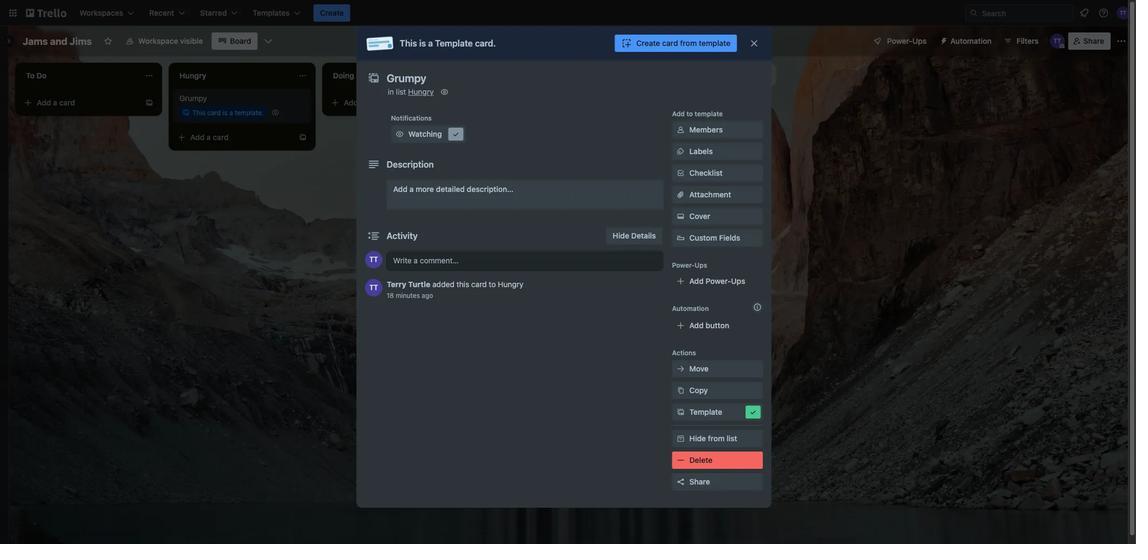 Task type: locate. For each thing, give the bounding box(es) containing it.
terry turtle (terryturtle) image right filters
[[1051, 34, 1066, 49]]

power-
[[888, 37, 913, 45], [673, 261, 695, 269], [706, 277, 732, 286]]

a
[[428, 38, 433, 48], [53, 98, 57, 107], [360, 98, 364, 107], [230, 109, 233, 116], [207, 133, 211, 142], [410, 185, 414, 194]]

sm image left cover
[[676, 211, 687, 222]]

from inside button
[[680, 39, 697, 48]]

1 horizontal spatial add a card button
[[173, 129, 294, 146]]

add a card
[[37, 98, 75, 107], [344, 98, 382, 107], [190, 133, 229, 142]]

grumpy link
[[180, 93, 305, 104]]

0 vertical spatial share
[[1084, 37, 1105, 45]]

0 horizontal spatial add a card button
[[19, 94, 141, 111]]

added
[[433, 280, 455, 289]]

18 minutes ago link
[[387, 292, 433, 299]]

sm image inside checklist link
[[676, 168, 687, 178]]

sm image down actions
[[676, 363, 687, 374]]

None text field
[[382, 68, 738, 88]]

ups down fields
[[732, 277, 746, 286]]

automation down search image
[[951, 37, 992, 45]]

0 horizontal spatial this
[[193, 109, 205, 116]]

1 horizontal spatial hide
[[690, 434, 706, 443]]

hungry down write a comment text box
[[498, 280, 524, 289]]

terry turtle (terryturtle) image left 18
[[365, 279, 383, 296]]

sm image down notifications
[[395, 129, 405, 140]]

1 vertical spatial share
[[690, 477, 711, 486]]

sm image inside template button
[[676, 407, 687, 418]]

2 vertical spatial ups
[[732, 277, 746, 286]]

1 vertical spatial create
[[637, 39, 661, 48]]

is down grumpy link
[[223, 109, 228, 116]]

terry
[[387, 280, 407, 289]]

0 vertical spatial terry turtle (terryturtle) image
[[1051, 34, 1066, 49]]

create for create card from template
[[637, 39, 661, 48]]

1 horizontal spatial automation
[[951, 37, 992, 45]]

add a card button for create from template… image to the right
[[173, 129, 294, 146]]

2 horizontal spatial add a card
[[344, 98, 382, 107]]

to up members
[[687, 110, 693, 117]]

0 horizontal spatial is
[[223, 109, 228, 116]]

0 vertical spatial ups
[[913, 37, 927, 45]]

18
[[387, 292, 394, 299]]

this is a template card.
[[400, 38, 496, 48]]

sm image inside "members" link
[[676, 124, 687, 135]]

sm image left labels
[[676, 146, 687, 157]]

0 vertical spatial template
[[699, 39, 731, 48]]

from
[[680, 39, 697, 48], [708, 434, 725, 443]]

0 horizontal spatial terry turtle (terryturtle) image
[[365, 279, 383, 296]]

1 horizontal spatial template
[[690, 408, 723, 416]]

1 horizontal spatial share
[[1084, 37, 1105, 45]]

hide
[[613, 231, 630, 240], [690, 434, 706, 443]]

add a more detailed description…
[[393, 185, 514, 194]]

sm image inside cover link
[[676, 211, 687, 222]]

add to template
[[673, 110, 723, 117]]

1 vertical spatial hide
[[690, 434, 706, 443]]

to right this
[[489, 280, 496, 289]]

list right the in
[[396, 87, 406, 96]]

0 horizontal spatial power-ups
[[673, 261, 708, 269]]

ups up add power-ups
[[695, 261, 708, 269]]

this card is a template.
[[193, 109, 264, 116]]

1 vertical spatial create from template… image
[[299, 133, 307, 142]]

create from template… image
[[145, 98, 154, 107], [299, 133, 307, 142]]

sm image for members
[[676, 124, 687, 135]]

sm image for copy
[[676, 385, 687, 396]]

sm image for labels
[[676, 146, 687, 157]]

create card from template button
[[615, 35, 737, 52]]

1 vertical spatial automation
[[673, 304, 709, 312]]

attachment
[[690, 190, 732, 199]]

hide for hide details
[[613, 231, 630, 240]]

automation
[[951, 37, 992, 45], [673, 304, 709, 312]]

this for this is a template card.
[[400, 38, 417, 48]]

0 vertical spatial terry turtle (terryturtle) image
[[1117, 6, 1130, 19]]

0 horizontal spatial share button
[[673, 473, 763, 491]]

2 horizontal spatial power-
[[888, 37, 913, 45]]

0 horizontal spatial to
[[489, 280, 496, 289]]

activity
[[387, 231, 418, 241]]

sm image inside watching button
[[395, 129, 405, 140]]

this
[[400, 38, 417, 48], [193, 109, 205, 116]]

add power-ups
[[690, 277, 746, 286]]

filters button
[[1001, 32, 1043, 50]]

0 vertical spatial list
[[396, 87, 406, 96]]

share left show menu icon
[[1084, 37, 1105, 45]]

hide from list link
[[673, 430, 763, 447]]

create button
[[314, 4, 351, 22]]

1 vertical spatial this
[[193, 109, 205, 116]]

sm image inside template button
[[748, 407, 759, 418]]

1 horizontal spatial hungry
[[498, 280, 524, 289]]

ups
[[913, 37, 927, 45], [695, 261, 708, 269], [732, 277, 746, 286]]

members link
[[673, 121, 763, 138]]

1 horizontal spatial from
[[708, 434, 725, 443]]

0 vertical spatial power-ups
[[888, 37, 927, 45]]

delete
[[690, 456, 713, 465]]

list
[[396, 87, 406, 96], [727, 434, 738, 443]]

sm image inside the delete link
[[676, 455, 687, 466]]

terry turtle (terryturtle) image
[[1117, 6, 1130, 19], [365, 251, 383, 268]]

cover
[[690, 212, 711, 221]]

terry turtle added this card to hungry 18 minutes ago
[[387, 280, 524, 299]]

share down delete
[[690, 477, 711, 486]]

sm image right watching
[[451, 129, 462, 140]]

add a card button
[[19, 94, 141, 111], [327, 94, 448, 111], [173, 129, 294, 146]]

1 vertical spatial template
[[695, 110, 723, 117]]

create inside button
[[637, 39, 661, 48]]

0 vertical spatial hide
[[613, 231, 630, 240]]

2 vertical spatial power-
[[706, 277, 732, 286]]

0 vertical spatial power-
[[888, 37, 913, 45]]

0 vertical spatial automation
[[951, 37, 992, 45]]

1 vertical spatial from
[[708, 434, 725, 443]]

1 horizontal spatial list
[[727, 434, 738, 443]]

is up "hungry" link
[[419, 38, 426, 48]]

template down copy at the right bottom of the page
[[690, 408, 723, 416]]

power- inside button
[[888, 37, 913, 45]]

0 vertical spatial create
[[320, 8, 344, 17]]

sm image inside labels link
[[676, 146, 687, 157]]

share
[[1084, 37, 1105, 45], [690, 477, 711, 486]]

template left card. on the left top of the page
[[435, 38, 473, 48]]

sm image down add to template
[[676, 124, 687, 135]]

1 horizontal spatial this
[[400, 38, 417, 48]]

card inside button
[[663, 39, 679, 48]]

sm image for template
[[676, 407, 687, 418]]

sm image left copy at the right bottom of the page
[[676, 385, 687, 396]]

template
[[699, 39, 731, 48], [695, 110, 723, 117]]

1 vertical spatial hungry
[[498, 280, 524, 289]]

automation button
[[936, 32, 999, 50]]

delete link
[[673, 452, 763, 469]]

automation inside button
[[951, 37, 992, 45]]

1 horizontal spatial ups
[[732, 277, 746, 286]]

sm image inside move link
[[676, 363, 687, 374]]

members
[[690, 125, 723, 134]]

0 vertical spatial this
[[400, 38, 417, 48]]

1 vertical spatial power-
[[673, 261, 695, 269]]

0 vertical spatial create from template… image
[[145, 98, 154, 107]]

0 vertical spatial to
[[687, 110, 693, 117]]

this up the in list hungry
[[400, 38, 417, 48]]

create inside button
[[320, 8, 344, 17]]

hide from list
[[690, 434, 738, 443]]

create card from template
[[637, 39, 731, 48]]

sm image inside copy link
[[676, 385, 687, 396]]

1 horizontal spatial to
[[687, 110, 693, 117]]

sm image
[[936, 32, 951, 48], [439, 87, 450, 97], [451, 129, 462, 140], [676, 211, 687, 222], [676, 363, 687, 374], [748, 407, 759, 418]]

card.
[[475, 38, 496, 48]]

1 vertical spatial list
[[727, 434, 738, 443]]

0 horizontal spatial create
[[320, 8, 344, 17]]

this down grumpy on the left top
[[193, 109, 205, 116]]

1 vertical spatial to
[[489, 280, 496, 289]]

1 vertical spatial is
[[223, 109, 228, 116]]

hungry inside terry turtle added this card to hungry 18 minutes ago
[[498, 280, 524, 289]]

share button down 0 notifications icon
[[1069, 32, 1111, 50]]

1 horizontal spatial add a card
[[190, 133, 229, 142]]

sm image down copy link
[[676, 407, 687, 418]]

terry turtle (terryturtle) image
[[1051, 34, 1066, 49], [365, 279, 383, 296]]

hide left the details
[[613, 231, 630, 240]]

automation up add button on the right
[[673, 304, 709, 312]]

0 horizontal spatial terry turtle (terryturtle) image
[[365, 251, 383, 268]]

0 vertical spatial template
[[435, 38, 473, 48]]

list up the delete link on the bottom right
[[727, 434, 738, 443]]

create
[[320, 8, 344, 17], [637, 39, 661, 48]]

0 vertical spatial from
[[680, 39, 697, 48]]

0 horizontal spatial share
[[690, 477, 711, 486]]

and
[[50, 35, 67, 47]]

labels link
[[673, 143, 763, 160]]

ups left automation button
[[913, 37, 927, 45]]

fields
[[720, 233, 741, 242]]

1 horizontal spatial power-
[[706, 277, 732, 286]]

2 horizontal spatial ups
[[913, 37, 927, 45]]

to
[[687, 110, 693, 117], [489, 280, 496, 289]]

1 horizontal spatial create
[[637, 39, 661, 48]]

card
[[663, 39, 679, 48], [59, 98, 75, 107], [366, 98, 382, 107], [207, 109, 221, 116], [213, 133, 229, 142], [472, 280, 487, 289]]

share button
[[1069, 32, 1111, 50], [673, 473, 763, 491]]

add
[[37, 98, 51, 107], [344, 98, 358, 107], [673, 110, 685, 117], [190, 133, 205, 142], [393, 185, 408, 194], [690, 277, 704, 286], [690, 321, 704, 330]]

1 horizontal spatial power-ups
[[888, 37, 927, 45]]

more
[[416, 185, 434, 194]]

ups inside add power-ups link
[[732, 277, 746, 286]]

Board name text field
[[17, 32, 97, 50]]

add a card button for leftmost create from template… image
[[19, 94, 141, 111]]

sm image left delete
[[676, 455, 687, 466]]

sm image left checklist
[[676, 168, 687, 178]]

hide for hide from list
[[690, 434, 706, 443]]

0 vertical spatial share button
[[1069, 32, 1111, 50]]

to inside terry turtle added this card to hungry 18 minutes ago
[[489, 280, 496, 289]]

notifications
[[391, 114, 432, 122]]

1 vertical spatial terry turtle (terryturtle) image
[[365, 251, 383, 268]]

sm image inside automation button
[[936, 32, 951, 48]]

sm image down copy link
[[748, 407, 759, 418]]

0 vertical spatial hungry
[[408, 87, 434, 96]]

power-ups
[[888, 37, 927, 45], [673, 261, 708, 269]]

sm image left hide from list
[[676, 433, 687, 444]]

1 horizontal spatial share button
[[1069, 32, 1111, 50]]

sm image right 'power-ups' button
[[936, 32, 951, 48]]

primary element
[[0, 0, 1137, 26]]

1 vertical spatial template
[[690, 408, 723, 416]]

1 vertical spatial ups
[[695, 261, 708, 269]]

search image
[[970, 9, 979, 17]]

add button
[[690, 321, 730, 330]]

0 horizontal spatial ups
[[695, 261, 708, 269]]

sm image
[[676, 124, 687, 135], [395, 129, 405, 140], [676, 146, 687, 157], [676, 168, 687, 178], [676, 385, 687, 396], [676, 407, 687, 418], [676, 433, 687, 444], [676, 455, 687, 466]]

template inside button
[[699, 39, 731, 48]]

turtle
[[408, 280, 431, 289]]

1 horizontal spatial terry turtle (terryturtle) image
[[1051, 34, 1066, 49]]

0 horizontal spatial hide
[[613, 231, 630, 240]]

this for this card is a template.
[[193, 109, 205, 116]]

hungry
[[408, 87, 434, 96], [498, 280, 524, 289]]

template
[[435, 38, 473, 48], [690, 408, 723, 416]]

2 horizontal spatial add a card button
[[327, 94, 448, 111]]

0 horizontal spatial from
[[680, 39, 697, 48]]

share button down the delete link on the bottom right
[[673, 473, 763, 491]]

sm image inside the hide from list link
[[676, 433, 687, 444]]

detailed
[[436, 185, 465, 194]]

hungry up notifications
[[408, 87, 434, 96]]

hide up delete
[[690, 434, 706, 443]]

0 horizontal spatial hungry
[[408, 87, 434, 96]]

0 vertical spatial is
[[419, 38, 426, 48]]

is
[[419, 38, 426, 48], [223, 109, 228, 116]]

watching
[[409, 130, 442, 138]]

power-ups inside button
[[888, 37, 927, 45]]

switch to… image
[[8, 8, 18, 18]]



Task type: vqa. For each thing, say whether or not it's contained in the screenshot.
Try Premium free button
no



Task type: describe. For each thing, give the bounding box(es) containing it.
1 vertical spatial power-ups
[[673, 261, 708, 269]]

this
[[457, 280, 470, 289]]

add a more detailed description… link
[[387, 180, 664, 210]]

workspace visible
[[138, 37, 203, 45]]

star or unstar board image
[[104, 37, 112, 45]]

create for create
[[320, 8, 344, 17]]

hide details link
[[607, 227, 663, 244]]

sm image right "hungry" link
[[439, 87, 450, 97]]

copy
[[690, 386, 708, 395]]

0 horizontal spatial template
[[435, 38, 473, 48]]

sm image for hide from list
[[676, 433, 687, 444]]

template.
[[235, 109, 264, 116]]

hide details
[[613, 231, 656, 240]]

0 horizontal spatial power-
[[673, 261, 695, 269]]

watching button
[[391, 125, 466, 143]]

0 horizontal spatial list
[[396, 87, 406, 96]]

0 horizontal spatial add a card
[[37, 98, 75, 107]]

workspace visible button
[[119, 32, 210, 50]]

1 horizontal spatial create from template… image
[[299, 133, 307, 142]]

labels
[[690, 147, 713, 156]]

jams and jims
[[23, 35, 92, 47]]

customize views image
[[263, 36, 274, 47]]

1 vertical spatial share button
[[673, 473, 763, 491]]

Write a comment text field
[[387, 251, 664, 270]]

power-ups button
[[866, 32, 934, 50]]

filters
[[1017, 37, 1039, 45]]

custom fields button
[[673, 233, 763, 243]]

attachment button
[[673, 186, 763, 203]]

minutes
[[396, 292, 420, 299]]

checklist link
[[673, 164, 763, 182]]

visible
[[180, 37, 203, 45]]

description…
[[467, 185, 514, 194]]

checklist
[[690, 168, 723, 177]]

ago
[[422, 292, 433, 299]]

card inside terry turtle added this card to hungry 18 minutes ago
[[472, 280, 487, 289]]

move link
[[673, 360, 763, 377]]

copy link
[[673, 382, 763, 399]]

0 notifications image
[[1078, 6, 1091, 19]]

in list hungry
[[388, 87, 434, 96]]

1 vertical spatial terry turtle (terryturtle) image
[[365, 279, 383, 296]]

workspace
[[138, 37, 178, 45]]

sm image for delete
[[676, 455, 687, 466]]

add power-ups link
[[673, 273, 763, 290]]

sm image inside watching button
[[451, 129, 462, 140]]

sm image for checklist
[[676, 168, 687, 178]]

add inside "button"
[[690, 321, 704, 330]]

move
[[690, 364, 709, 373]]

1 horizontal spatial terry turtle (terryturtle) image
[[1117, 6, 1130, 19]]

description
[[387, 159, 434, 170]]

template button
[[673, 403, 763, 421]]

0 horizontal spatial create from template… image
[[145, 98, 154, 107]]

custom
[[690, 233, 718, 242]]

jims
[[70, 35, 92, 47]]

cover link
[[673, 208, 763, 225]]

show menu image
[[1117, 36, 1128, 47]]

board
[[230, 37, 251, 45]]

actions
[[673, 349, 697, 356]]

0 horizontal spatial automation
[[673, 304, 709, 312]]

add button button
[[673, 317, 763, 334]]

details
[[632, 231, 656, 240]]

in
[[388, 87, 394, 96]]

button
[[706, 321, 730, 330]]

ups inside 'power-ups' button
[[913, 37, 927, 45]]

Search field
[[979, 5, 1074, 21]]

grumpy
[[180, 94, 207, 103]]

1 horizontal spatial is
[[419, 38, 426, 48]]

sm image for watching
[[395, 129, 405, 140]]

board link
[[212, 32, 258, 50]]

template inside button
[[690, 408, 723, 416]]

jams
[[23, 35, 48, 47]]

hungry link
[[408, 87, 434, 96]]

open information menu image
[[1099, 8, 1110, 18]]

custom fields
[[690, 233, 741, 242]]



